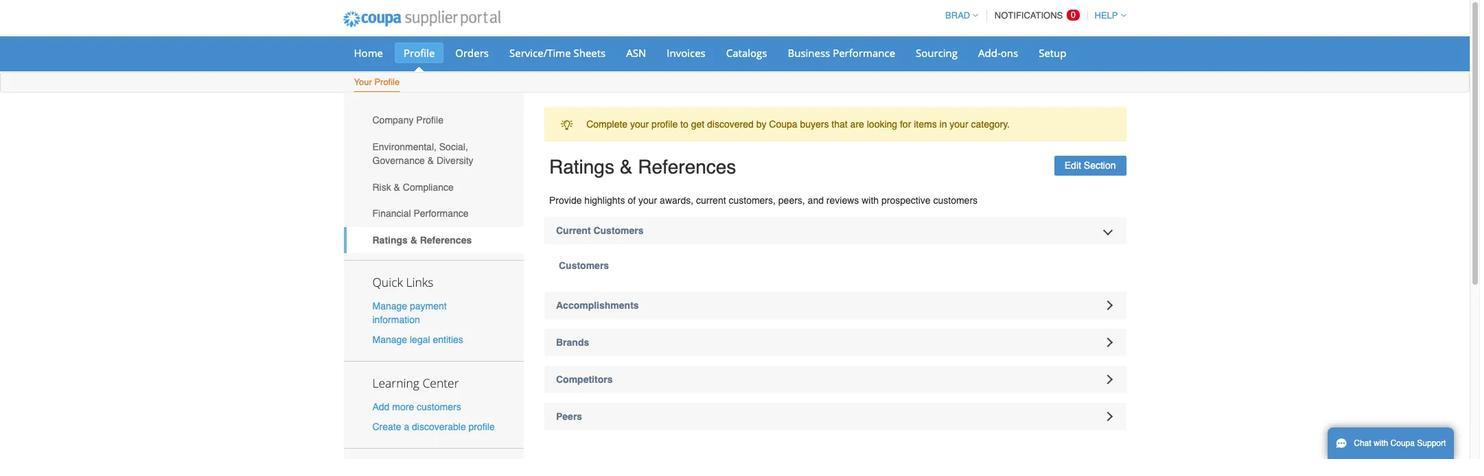 Task type: vqa. For each thing, say whether or not it's contained in the screenshot.
bottom "REQUEST"
no



Task type: describe. For each thing, give the bounding box(es) containing it.
performance for business performance
[[833, 46, 895, 60]]

manage for manage payment information
[[372, 300, 407, 311]]

manage payment information
[[372, 300, 447, 325]]

brad
[[945, 10, 970, 21]]

add-
[[978, 46, 1001, 60]]

edit section
[[1065, 160, 1116, 171]]

your right of
[[638, 195, 657, 206]]

accomplishments heading
[[544, 292, 1126, 319]]

edit
[[1065, 160, 1081, 171]]

a
[[404, 422, 409, 433]]

chat
[[1354, 439, 1371, 448]]

profile for your profile
[[374, 77, 400, 87]]

center
[[423, 375, 459, 391]]

your right complete
[[630, 119, 649, 130]]

learning center
[[372, 375, 459, 391]]

support
[[1417, 439, 1446, 448]]

invoices
[[667, 46, 706, 60]]

compliance
[[403, 182, 454, 193]]

information
[[372, 314, 420, 325]]

provide
[[549, 195, 582, 206]]

complete your profile to get discovered by coupa buyers that are looking for items in your category.
[[586, 119, 1010, 130]]

asn
[[626, 46, 646, 60]]

company profile link
[[344, 107, 524, 134]]

accomplishments button
[[544, 292, 1126, 319]]

complete
[[586, 119, 628, 130]]

highlights
[[584, 195, 625, 206]]

peers,
[[778, 195, 805, 206]]

your profile link
[[353, 74, 400, 92]]

& down financial performance
[[410, 235, 417, 246]]

setup
[[1039, 46, 1067, 60]]

current
[[556, 225, 591, 236]]

0 horizontal spatial profile
[[469, 422, 495, 433]]

risk & compliance
[[372, 182, 454, 193]]

current
[[696, 195, 726, 206]]

items
[[914, 119, 937, 130]]

manage legal entities
[[372, 334, 463, 345]]

sheets
[[574, 46, 606, 60]]

more
[[392, 402, 414, 413]]

profile for company profile
[[416, 115, 444, 126]]

company profile
[[372, 115, 444, 126]]

add more customers
[[372, 402, 461, 413]]

current customers
[[556, 225, 644, 236]]

ons
[[1001, 46, 1018, 60]]

financial performance
[[372, 208, 469, 219]]

environmental, social, governance & diversity link
[[344, 134, 524, 174]]

coupa supplier portal image
[[333, 2, 510, 36]]

& inside environmental, social, governance & diversity
[[427, 155, 434, 166]]

1 horizontal spatial ratings
[[549, 156, 614, 178]]

coupa inside button
[[1391, 439, 1415, 448]]

of
[[628, 195, 636, 206]]

and
[[808, 195, 824, 206]]

add
[[372, 402, 390, 413]]

1 horizontal spatial references
[[638, 156, 736, 178]]

that
[[832, 119, 848, 130]]

setup link
[[1030, 43, 1075, 63]]

help link
[[1089, 10, 1126, 21]]

notifications 0
[[995, 10, 1076, 21]]

financial
[[372, 208, 411, 219]]

catalogs link
[[717, 43, 776, 63]]

create a discoverable profile
[[372, 422, 495, 433]]

home link
[[345, 43, 392, 63]]

looking
[[867, 119, 897, 130]]

help
[[1095, 10, 1118, 21]]

financial performance link
[[344, 200, 524, 227]]

add more customers link
[[372, 402, 461, 413]]

performance for financial performance
[[414, 208, 469, 219]]

buyers
[[800, 119, 829, 130]]

0 vertical spatial customers
[[933, 195, 978, 206]]

2 heading from the top
[[544, 366, 1126, 393]]

sourcing
[[916, 46, 958, 60]]

& up of
[[620, 156, 633, 178]]

governance
[[372, 155, 425, 166]]

chat with coupa support button
[[1328, 428, 1454, 459]]

your right in
[[950, 119, 968, 130]]

orders
[[455, 46, 489, 60]]

create
[[372, 422, 401, 433]]

environmental,
[[372, 141, 437, 152]]

0 horizontal spatial references
[[420, 235, 472, 246]]

invoices link
[[658, 43, 715, 63]]

navigation containing notifications 0
[[939, 2, 1126, 29]]

catalogs
[[726, 46, 767, 60]]

customers,
[[729, 195, 776, 206]]

0 horizontal spatial ratings & references
[[372, 235, 472, 246]]

chat with coupa support
[[1354, 439, 1446, 448]]

prospective
[[882, 195, 931, 206]]



Task type: locate. For each thing, give the bounding box(es) containing it.
1 vertical spatial performance
[[414, 208, 469, 219]]

with
[[862, 195, 879, 206], [1374, 439, 1388, 448]]

business performance link
[[779, 43, 904, 63]]

performance
[[833, 46, 895, 60], [414, 208, 469, 219]]

edit section link
[[1054, 156, 1126, 176]]

company
[[372, 115, 414, 126]]

0 vertical spatial coupa
[[769, 119, 797, 130]]

risk & compliance link
[[344, 174, 524, 200]]

customers down of
[[593, 225, 644, 236]]

manage legal entities link
[[372, 334, 463, 345]]

references up 'awards,'
[[638, 156, 736, 178]]

entities
[[433, 334, 463, 345]]

risk
[[372, 182, 391, 193]]

service/time
[[509, 46, 571, 60]]

your
[[354, 77, 372, 87]]

current customers heading
[[544, 217, 1126, 244]]

profile right discoverable
[[469, 422, 495, 433]]

discoverable
[[412, 422, 466, 433]]

ratings & references up of
[[549, 156, 736, 178]]

with right chat on the right bottom of the page
[[1374, 439, 1388, 448]]

environmental, social, governance & diversity
[[372, 141, 473, 166]]

links
[[406, 274, 433, 290]]

1 vertical spatial with
[[1374, 439, 1388, 448]]

complete your profile to get discovered by coupa buyers that are looking for items in your category. alert
[[544, 107, 1126, 142]]

1 vertical spatial profile
[[469, 422, 495, 433]]

0 horizontal spatial with
[[862, 195, 879, 206]]

for
[[900, 119, 911, 130]]

1 horizontal spatial performance
[[833, 46, 895, 60]]

0 vertical spatial references
[[638, 156, 736, 178]]

customers inside current customers dropdown button
[[593, 225, 644, 236]]

profile inside alert
[[652, 119, 678, 130]]

1 vertical spatial coupa
[[1391, 439, 1415, 448]]

profile left to
[[652, 119, 678, 130]]

1 vertical spatial manage
[[372, 334, 407, 345]]

heading
[[544, 329, 1126, 356], [544, 366, 1126, 393], [544, 403, 1126, 430]]

0 horizontal spatial ratings
[[372, 235, 408, 246]]

ratings down financial
[[372, 235, 408, 246]]

0 vertical spatial profile
[[652, 119, 678, 130]]

1 horizontal spatial ratings & references
[[549, 156, 736, 178]]

1 manage from the top
[[372, 300, 407, 311]]

customers down current
[[559, 260, 609, 271]]

with right reviews
[[862, 195, 879, 206]]

business performance
[[788, 46, 895, 60]]

performance inside financial performance link
[[414, 208, 469, 219]]

references down financial performance link
[[420, 235, 472, 246]]

legal
[[410, 334, 430, 345]]

0 vertical spatial ratings
[[549, 156, 614, 178]]

1 vertical spatial ratings & references
[[372, 235, 472, 246]]

service/time sheets link
[[501, 43, 615, 63]]

0 vertical spatial heading
[[544, 329, 1126, 356]]

by
[[756, 119, 766, 130]]

quick links
[[372, 274, 433, 290]]

&
[[427, 155, 434, 166], [620, 156, 633, 178], [394, 182, 400, 193], [410, 235, 417, 246]]

0 vertical spatial ratings & references
[[549, 156, 736, 178]]

3 heading from the top
[[544, 403, 1126, 430]]

1 horizontal spatial with
[[1374, 439, 1388, 448]]

create a discoverable profile link
[[372, 422, 495, 433]]

are
[[850, 119, 864, 130]]

1 horizontal spatial customers
[[933, 195, 978, 206]]

performance down risk & compliance link
[[414, 208, 469, 219]]

coupa
[[769, 119, 797, 130], [1391, 439, 1415, 448]]

quick
[[372, 274, 403, 290]]

manage up information
[[372, 300, 407, 311]]

notifications
[[995, 10, 1063, 21]]

performance right business at the top of page
[[833, 46, 895, 60]]

& left diversity
[[427, 155, 434, 166]]

1 heading from the top
[[544, 329, 1126, 356]]

in
[[940, 119, 947, 130]]

manage payment information link
[[372, 300, 447, 325]]

2 manage from the top
[[372, 334, 407, 345]]

1 horizontal spatial coupa
[[1391, 439, 1415, 448]]

0 vertical spatial manage
[[372, 300, 407, 311]]

1 vertical spatial profile
[[374, 77, 400, 87]]

social,
[[439, 141, 468, 152]]

0 horizontal spatial coupa
[[769, 119, 797, 130]]

profile right your
[[374, 77, 400, 87]]

get
[[691, 119, 705, 130]]

section
[[1084, 160, 1116, 171]]

2 vertical spatial heading
[[544, 403, 1126, 430]]

business
[[788, 46, 830, 60]]

diversity
[[437, 155, 473, 166]]

your
[[630, 119, 649, 130], [950, 119, 968, 130], [638, 195, 657, 206]]

& right risk
[[394, 182, 400, 193]]

ratings & references down financial performance
[[372, 235, 472, 246]]

ratings & references
[[549, 156, 736, 178], [372, 235, 472, 246]]

current customers button
[[544, 217, 1126, 244]]

manage for manage legal entities
[[372, 334, 407, 345]]

1 vertical spatial heading
[[544, 366, 1126, 393]]

2 vertical spatial profile
[[416, 115, 444, 126]]

customers right "prospective"
[[933, 195, 978, 206]]

ratings up provide
[[549, 156, 614, 178]]

orders link
[[446, 43, 498, 63]]

1 vertical spatial ratings
[[372, 235, 408, 246]]

provide highlights of your awards, current customers, peers, and reviews with prospective customers
[[549, 195, 978, 206]]

1 vertical spatial references
[[420, 235, 472, 246]]

0 vertical spatial customers
[[593, 225, 644, 236]]

service/time sheets
[[509, 46, 606, 60]]

asn link
[[617, 43, 655, 63]]

ratings
[[549, 156, 614, 178], [372, 235, 408, 246]]

navigation
[[939, 2, 1126, 29]]

1 vertical spatial customers
[[559, 260, 609, 271]]

ratings & references link
[[344, 227, 524, 254]]

with inside button
[[1374, 439, 1388, 448]]

customers
[[933, 195, 978, 206], [417, 402, 461, 413]]

discovered
[[707, 119, 754, 130]]

coupa left support
[[1391, 439, 1415, 448]]

customers up discoverable
[[417, 402, 461, 413]]

profile up environmental, social, governance & diversity link
[[416, 115, 444, 126]]

accomplishments
[[556, 300, 639, 311]]

profile
[[652, 119, 678, 130], [469, 422, 495, 433]]

manage inside manage payment information
[[372, 300, 407, 311]]

1 horizontal spatial profile
[[652, 119, 678, 130]]

coupa inside alert
[[769, 119, 797, 130]]

performance inside business performance 'link'
[[833, 46, 895, 60]]

coupa right by
[[769, 119, 797, 130]]

profile down coupa supplier portal image on the top of the page
[[404, 46, 435, 60]]

0 vertical spatial with
[[862, 195, 879, 206]]

references
[[638, 156, 736, 178], [420, 235, 472, 246]]

profile inside "link"
[[374, 77, 400, 87]]

0 vertical spatial performance
[[833, 46, 895, 60]]

home
[[354, 46, 383, 60]]

profile link
[[395, 43, 444, 63]]

reviews
[[827, 195, 859, 206]]

to
[[680, 119, 688, 130]]

awards,
[[660, 195, 693, 206]]

1 vertical spatial customers
[[417, 402, 461, 413]]

0
[[1071, 10, 1076, 20]]

manage down information
[[372, 334, 407, 345]]

add-ons link
[[969, 43, 1027, 63]]

category.
[[971, 119, 1010, 130]]

0 horizontal spatial performance
[[414, 208, 469, 219]]

your profile
[[354, 77, 400, 87]]

payment
[[410, 300, 447, 311]]

sourcing link
[[907, 43, 967, 63]]

0 vertical spatial profile
[[404, 46, 435, 60]]

0 horizontal spatial customers
[[417, 402, 461, 413]]

brad link
[[939, 10, 978, 21]]

customers
[[593, 225, 644, 236], [559, 260, 609, 271]]

learning
[[372, 375, 419, 391]]



